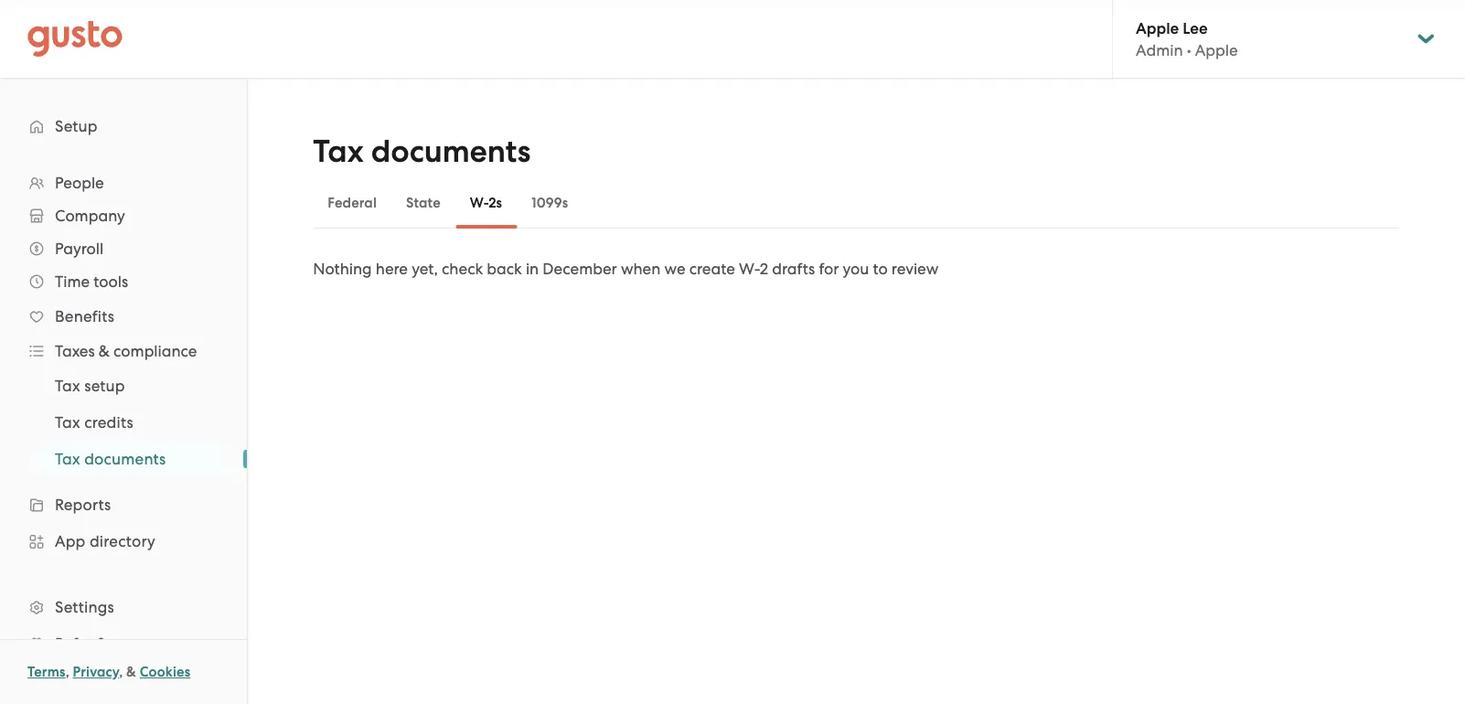 Task type: vqa. For each thing, say whether or not it's contained in the screenshot.
Company dropdown button
yes



Task type: describe. For each thing, give the bounding box(es) containing it.
earn
[[112, 635, 146, 653]]

2 , from the left
[[119, 664, 123, 681]]

0 vertical spatial tax documents
[[313, 133, 531, 170]]

tax documents link
[[33, 443, 229, 476]]

privacy
[[73, 664, 119, 681]]

1 , from the left
[[66, 664, 69, 681]]

check
[[442, 260, 483, 278]]

in
[[526, 260, 539, 278]]

you
[[843, 260, 870, 278]]

list containing tax setup
[[0, 368, 247, 478]]

tax up federal button
[[313, 133, 364, 170]]

review
[[892, 260, 939, 278]]

credits
[[84, 414, 133, 432]]

tax for tax credits link
[[55, 414, 80, 432]]

lee
[[1184, 19, 1208, 37]]

time tools
[[55, 273, 128, 291]]

to
[[873, 260, 888, 278]]

tax for tax setup link
[[55, 377, 80, 395]]

list containing people
[[0, 167, 247, 705]]

admin
[[1137, 41, 1184, 59]]

privacy link
[[73, 664, 119, 681]]

2 vertical spatial &
[[126, 664, 136, 681]]

company
[[55, 207, 125, 225]]

tools
[[94, 273, 128, 291]]

cookies button
[[140, 662, 191, 684]]

•
[[1188, 41, 1192, 59]]

tax documents inside list
[[55, 450, 166, 469]]

directory
[[90, 533, 156, 551]]

app
[[55, 533, 86, 551]]

taxes & compliance button
[[18, 335, 229, 368]]

2s
[[489, 195, 503, 211]]

reports link
[[18, 489, 229, 522]]

terms
[[27, 664, 66, 681]]

& for earn
[[97, 635, 108, 653]]

terms link
[[27, 664, 66, 681]]

state
[[406, 195, 441, 211]]

refer & earn link
[[18, 628, 229, 661]]

w-2s button
[[456, 181, 517, 225]]

when
[[621, 260, 661, 278]]

settings
[[55, 598, 114, 617]]

tax forms tab list
[[313, 178, 1401, 229]]

time tools button
[[18, 265, 229, 298]]



Task type: locate. For each thing, give the bounding box(es) containing it.
tax left 'credits'
[[55, 414, 80, 432]]

terms , privacy , & cookies
[[27, 664, 191, 681]]

tax documents
[[313, 133, 531, 170], [55, 450, 166, 469]]

settings link
[[18, 591, 229, 624]]

tax credits link
[[33, 406, 229, 439]]

& inside refer & earn link
[[97, 635, 108, 653]]

0 horizontal spatial tax documents
[[55, 450, 166, 469]]

back
[[487, 260, 522, 278]]

create
[[690, 260, 736, 278]]

1 vertical spatial documents
[[84, 450, 166, 469]]

home image
[[27, 21, 123, 57]]

, left privacy link on the bottom left
[[66, 664, 69, 681]]

company button
[[18, 199, 229, 232]]

people
[[55, 174, 104, 192]]

w-2s
[[470, 195, 503, 211]]

tax setup link
[[33, 370, 229, 403]]

tax credits
[[55, 414, 133, 432]]

w-
[[470, 195, 489, 211], [739, 260, 760, 278]]

tax documents up state
[[313, 133, 531, 170]]

& down earn
[[126, 664, 136, 681]]

people button
[[18, 167, 229, 199]]

w- right create
[[739, 260, 760, 278]]

apple lee admin • apple
[[1137, 19, 1239, 59]]

1099s
[[532, 195, 569, 211]]

federal
[[328, 195, 377, 211]]

0 horizontal spatial apple
[[1137, 19, 1180, 37]]

0 horizontal spatial ,
[[66, 664, 69, 681]]

apple up admin
[[1137, 19, 1180, 37]]

nothing
[[313, 260, 372, 278]]

payroll
[[55, 240, 104, 258]]

benefits
[[55, 307, 114, 326]]

tax setup
[[55, 377, 125, 395]]

we
[[665, 260, 686, 278]]

1 horizontal spatial tax documents
[[313, 133, 531, 170]]

cookies
[[140, 664, 191, 681]]

1 vertical spatial apple
[[1196, 41, 1239, 59]]

taxes
[[55, 342, 95, 361]]

nothing here yet, check back in december when we create w-2 drafts for you to review
[[313, 260, 939, 278]]

& right taxes
[[99, 342, 110, 361]]

1099s button
[[517, 181, 583, 225]]

0 vertical spatial apple
[[1137, 19, 1180, 37]]

refer & earn
[[55, 635, 146, 653]]

documents inside list
[[84, 450, 166, 469]]

& inside taxes & compliance dropdown button
[[99, 342, 110, 361]]

1 vertical spatial tax documents
[[55, 450, 166, 469]]

tax down tax credits
[[55, 450, 80, 469]]

& left earn
[[97, 635, 108, 653]]

1 horizontal spatial w-
[[739, 260, 760, 278]]

1 vertical spatial &
[[97, 635, 108, 653]]

for
[[819, 260, 839, 278]]

time
[[55, 273, 90, 291]]

federal button
[[313, 181, 392, 225]]

tax documents down 'credits'
[[55, 450, 166, 469]]

tax down taxes
[[55, 377, 80, 395]]

2
[[760, 260, 769, 278]]

gusto navigation element
[[0, 79, 247, 705]]

setup
[[55, 117, 98, 135]]

setup link
[[18, 110, 229, 143]]

apple
[[1137, 19, 1180, 37], [1196, 41, 1239, 59]]

1 vertical spatial w-
[[739, 260, 760, 278]]

list
[[0, 167, 247, 705], [0, 368, 247, 478]]

,
[[66, 664, 69, 681], [119, 664, 123, 681]]

tax
[[313, 133, 364, 170], [55, 377, 80, 395], [55, 414, 80, 432], [55, 450, 80, 469]]

apple right •
[[1196, 41, 1239, 59]]

reports
[[55, 496, 111, 514]]

payroll button
[[18, 232, 229, 265]]

refer
[[55, 635, 93, 653]]

w- inside w-2s button
[[470, 195, 489, 211]]

documents up state button
[[371, 133, 531, 170]]

2 list from the top
[[0, 368, 247, 478]]

0 horizontal spatial w-
[[470, 195, 489, 211]]

compliance
[[114, 342, 197, 361]]

setup
[[84, 377, 125, 395]]

& for compliance
[[99, 342, 110, 361]]

december
[[543, 260, 617, 278]]

0 horizontal spatial documents
[[84, 450, 166, 469]]

0 vertical spatial documents
[[371, 133, 531, 170]]

documents down tax credits link
[[84, 450, 166, 469]]

w- right state button
[[470, 195, 489, 211]]

app directory link
[[18, 525, 229, 558]]

0 vertical spatial &
[[99, 342, 110, 361]]

, down refer & earn link
[[119, 664, 123, 681]]

documents
[[371, 133, 531, 170], [84, 450, 166, 469]]

here
[[376, 260, 408, 278]]

0 vertical spatial w-
[[470, 195, 489, 211]]

app directory
[[55, 533, 156, 551]]

1 horizontal spatial apple
[[1196, 41, 1239, 59]]

&
[[99, 342, 110, 361], [97, 635, 108, 653], [126, 664, 136, 681]]

1 horizontal spatial documents
[[371, 133, 531, 170]]

1 horizontal spatial ,
[[119, 664, 123, 681]]

taxes & compliance
[[55, 342, 197, 361]]

1 list from the top
[[0, 167, 247, 705]]

drafts
[[773, 260, 816, 278]]

state button
[[392, 181, 456, 225]]

tax for 'tax documents' link
[[55, 450, 80, 469]]

yet,
[[412, 260, 438, 278]]

benefits link
[[18, 300, 229, 333]]



